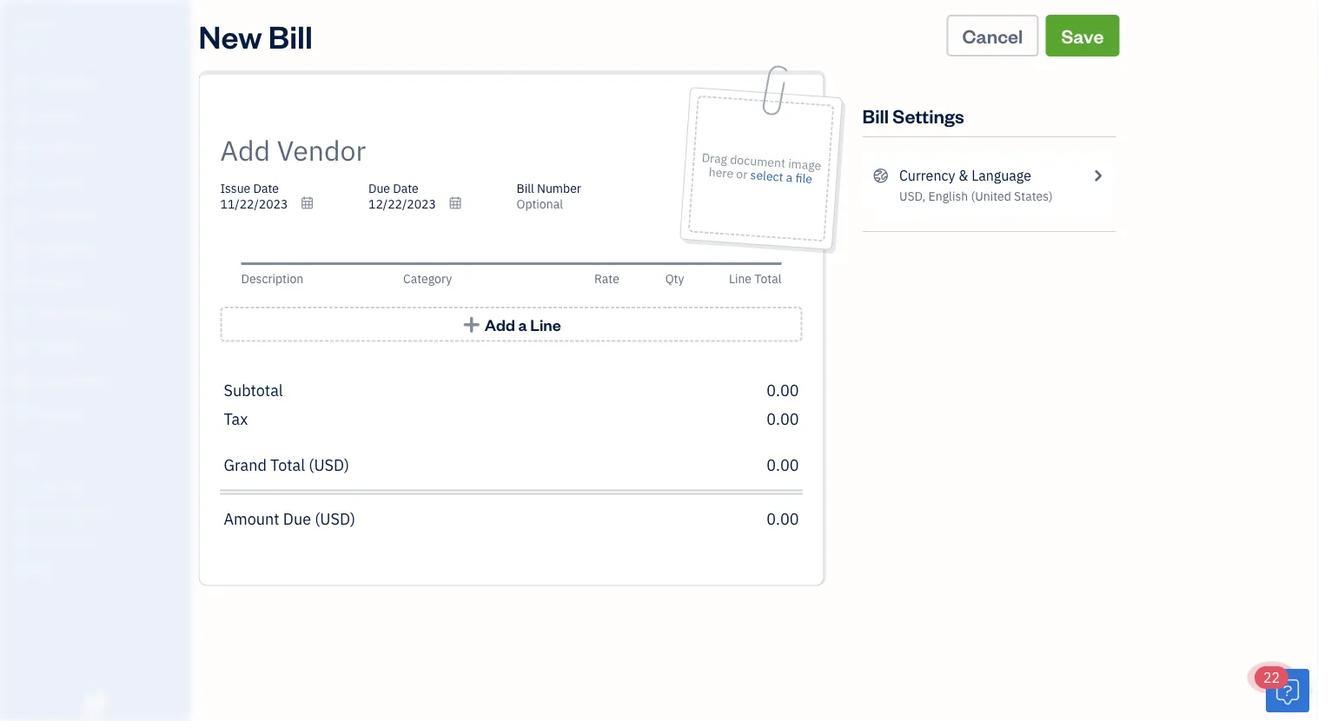 Task type: locate. For each thing, give the bounding box(es) containing it.
date for issue date
[[253, 180, 279, 196]]

team members image
[[13, 478, 186, 492]]

date right issue
[[253, 180, 279, 196]]

document
[[730, 151, 786, 171]]

2 0.00 from the top
[[767, 409, 799, 429]]

0 horizontal spatial line
[[530, 314, 561, 335]]

1 horizontal spatial line
[[729, 271, 752, 287]]

1 vertical spatial (usd)
[[315, 509, 356, 529]]

1 horizontal spatial a
[[786, 169, 793, 186]]

0 horizontal spatial a
[[518, 314, 527, 335]]

a
[[786, 169, 793, 186], [518, 314, 527, 335]]

(usd) down grand total (usd)
[[315, 509, 356, 529]]

0 vertical spatial a
[[786, 169, 793, 186]]

expense image
[[11, 241, 32, 258]]

(usd)
[[309, 455, 349, 475], [315, 509, 356, 529]]

payment image
[[11, 208, 32, 225]]

Bill Number text field
[[517, 195, 647, 211]]

22
[[1264, 669, 1280, 687]]

1 vertical spatial total
[[270, 455, 305, 475]]

owner
[[14, 35, 46, 49]]

1 vertical spatial a
[[518, 314, 527, 335]]

a left the file
[[786, 169, 793, 186]]

total
[[755, 271, 782, 287], [270, 455, 305, 475]]

timer image
[[11, 307, 32, 324]]

date down vendor text field
[[393, 180, 419, 196]]

project image
[[11, 274, 32, 291]]

0 horizontal spatial due
[[283, 509, 311, 529]]

line right "qty"
[[729, 271, 752, 287]]

1 0.00 from the top
[[767, 380, 799, 401]]

bill left settings
[[863, 103, 889, 128]]

0 vertical spatial total
[[755, 271, 782, 287]]

1 horizontal spatial due
[[368, 180, 390, 196]]

tax
[[224, 409, 248, 429]]

1 date from the left
[[253, 180, 279, 196]]

2 vertical spatial bill
[[517, 180, 534, 196]]

apps image
[[13, 450, 186, 464]]

due right amount
[[283, 509, 311, 529]]

1 vertical spatial due
[[283, 509, 311, 529]]

due down vendor text field
[[368, 180, 390, 196]]

add a line
[[485, 314, 561, 335]]

0.00 for tax
[[767, 409, 799, 429]]

0 vertical spatial line
[[729, 271, 752, 287]]

3 0.00 from the top
[[767, 455, 799, 475]]

1 horizontal spatial total
[[755, 271, 782, 287]]

a for line
[[518, 314, 527, 335]]

0.00 for subtotal
[[767, 380, 799, 401]]

2 horizontal spatial bill
[[863, 103, 889, 128]]

due
[[368, 180, 390, 196], [283, 509, 311, 529]]

a right add
[[518, 314, 527, 335]]

(united
[[971, 188, 1011, 204]]

bill right new
[[268, 15, 313, 56]]

add
[[485, 314, 515, 335]]

(usd) up amount due (usd)
[[309, 455, 349, 475]]

a inside button
[[518, 314, 527, 335]]

amount due (usd)
[[224, 509, 356, 529]]

image
[[788, 155, 822, 174]]

1 horizontal spatial date
[[393, 180, 419, 196]]

date for due date
[[393, 180, 419, 196]]

2 date from the left
[[393, 180, 419, 196]]

grand
[[224, 455, 267, 475]]

save button
[[1046, 15, 1120, 56]]

0 vertical spatial bill
[[268, 15, 313, 56]]

items and services image
[[13, 506, 186, 520]]

0 horizontal spatial date
[[253, 180, 279, 196]]

a inside select a file
[[786, 169, 793, 186]]

client image
[[11, 109, 32, 126]]

money image
[[11, 340, 32, 357]]

english
[[929, 188, 968, 204]]

invoice image
[[11, 175, 32, 192]]

date
[[253, 180, 279, 196], [393, 180, 419, 196]]

1 vertical spatial bill
[[863, 103, 889, 128]]

bill settings
[[863, 103, 964, 128]]

drag
[[701, 149, 728, 167]]

line right add
[[530, 314, 561, 335]]

category
[[403, 271, 452, 287]]

0.00
[[767, 380, 799, 401], [767, 409, 799, 429], [767, 455, 799, 475], [767, 509, 799, 529]]

1 horizontal spatial bill
[[517, 180, 534, 196]]

dashboard image
[[11, 76, 32, 93]]

line inside add a line button
[[530, 314, 561, 335]]

freshbooks image
[[82, 693, 109, 714]]

line
[[729, 271, 752, 287], [530, 314, 561, 335]]

&
[[959, 166, 968, 185]]

1 vertical spatial line
[[530, 314, 561, 335]]

bill
[[268, 15, 313, 56], [863, 103, 889, 128], [517, 180, 534, 196]]

0 horizontal spatial total
[[270, 455, 305, 475]]

0 vertical spatial (usd)
[[309, 455, 349, 475]]

bill left number
[[517, 180, 534, 196]]

subtotal
[[224, 380, 283, 401]]

bank connections image
[[13, 534, 186, 547]]



Task type: vqa. For each thing, say whether or not it's contained in the screenshot.
charge late fees
no



Task type: describe. For each thing, give the bounding box(es) containing it.
issue
[[220, 180, 251, 196]]

issue date
[[220, 180, 279, 196]]

settings
[[893, 103, 964, 128]]

here
[[708, 164, 734, 181]]

bill for issue date
[[517, 180, 534, 196]]

resource center badge image
[[1266, 669, 1310, 713]]

line total
[[729, 271, 782, 287]]

report image
[[11, 406, 32, 423]]

chart image
[[11, 373, 32, 390]]

drag document image here or
[[701, 149, 822, 182]]

usd, english (united states)
[[899, 188, 1053, 204]]

description
[[241, 271, 304, 287]]

apple owner
[[14, 15, 51, 49]]

0 horizontal spatial bill
[[268, 15, 313, 56]]

currencyandlanguage image
[[873, 165, 889, 186]]

(usd) for grand total (usd)
[[309, 455, 349, 475]]

(usd) for amount due (usd)
[[315, 509, 356, 529]]

currency
[[899, 166, 955, 185]]

apple
[[14, 15, 51, 33]]

cancel
[[962, 23, 1023, 48]]

save
[[1061, 23, 1104, 48]]

total for line
[[755, 271, 782, 287]]

add a line button
[[220, 307, 803, 342]]

file
[[795, 170, 813, 187]]

rate
[[594, 271, 620, 287]]

states)
[[1014, 188, 1053, 204]]

plus image
[[462, 315, 482, 333]]

number
[[537, 180, 581, 196]]

select
[[750, 167, 784, 185]]

usd,
[[899, 188, 926, 204]]

grand total (usd)
[[224, 455, 349, 475]]

cancel button
[[947, 15, 1039, 56]]

0.00 for grand total (usd)
[[767, 455, 799, 475]]

a for file
[[786, 169, 793, 186]]

main element
[[0, 0, 235, 721]]

total for grand
[[270, 455, 305, 475]]

due date
[[368, 180, 419, 196]]

currency & language
[[899, 166, 1031, 185]]

or
[[736, 166, 748, 182]]

bill number
[[517, 180, 581, 196]]

select a file
[[750, 167, 813, 187]]

estimate image
[[11, 142, 32, 159]]

Vendor text field
[[220, 133, 647, 168]]

Issue Date text field
[[220, 195, 325, 211]]

0 vertical spatial due
[[368, 180, 390, 196]]

22 button
[[1255, 667, 1310, 713]]

qty
[[665, 271, 684, 287]]

chevronright image
[[1090, 165, 1106, 186]]

new
[[199, 15, 262, 56]]

language
[[972, 166, 1031, 185]]

settings image
[[13, 561, 186, 575]]

new bill
[[199, 15, 313, 56]]

amount
[[224, 509, 279, 529]]

4 0.00 from the top
[[767, 509, 799, 529]]

Due Date text field
[[368, 195, 473, 211]]

bill for new bill
[[863, 103, 889, 128]]



